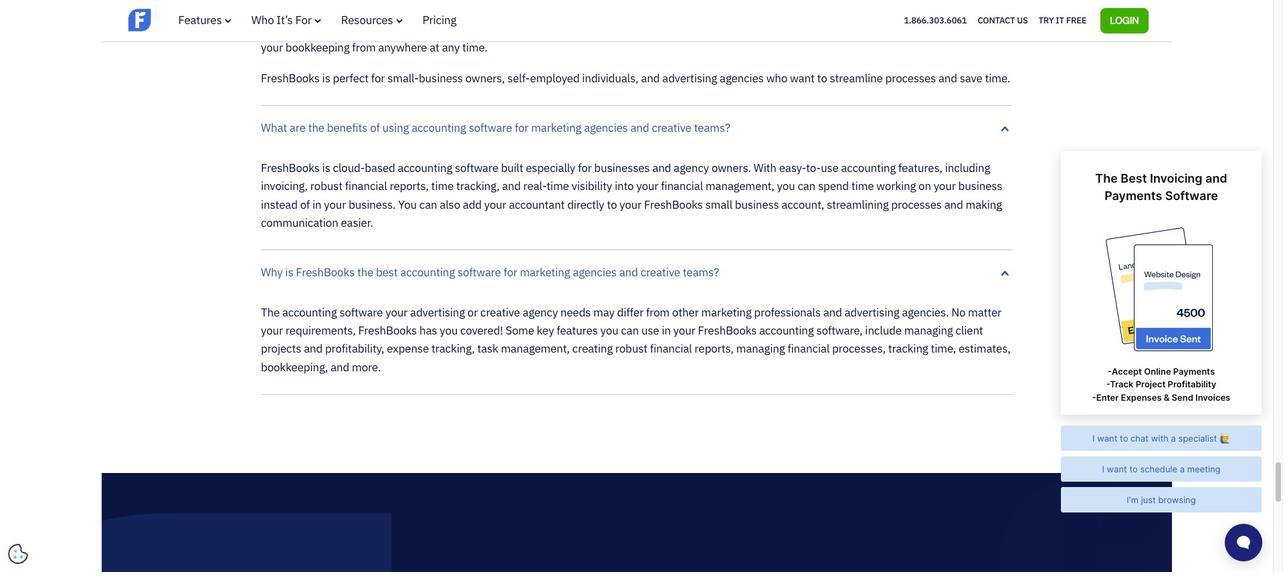 Task type: locate. For each thing, give the bounding box(es) containing it.
accounting right 'using'
[[412, 121, 466, 135]]

from down integrated,
[[352, 40, 376, 55]]

in
[[312, 197, 322, 212], [662, 323, 671, 338]]

0 horizontal spatial managing
[[736, 341, 785, 356]]

robust inside the accounting software your advertising or creative agency needs may differ from other marketing professionals and advertising agencies. no matter your requirements, freshbooks has you covered! some key features you can use in your freshbooks accounting software, include managing client projects and profitability, expense tracking, task management, creating robust financial reports, managing financial processes, tracking time, estimates, bookkeeping, and more.
[[615, 341, 648, 356]]

0 horizontal spatial reports,
[[390, 179, 429, 193]]

creative inside the accounting software your advertising or creative agency needs may differ from other marketing professionals and advertising agencies. no matter your requirements, freshbooks has you covered! some key features you can use in your freshbooks accounting software, include managing client projects and profitability, expense tracking, task management, creating robust financial reports, managing financial processes, tracking time, estimates, bookkeeping, and more.
[[480, 305, 520, 320]]

1 horizontal spatial time
[[547, 179, 569, 193]]

2 vertical spatial creative
[[480, 305, 520, 320]]

0 horizontal spatial time
[[431, 179, 454, 193]]

you
[[398, 197, 417, 212]]

and right the businesses
[[653, 160, 671, 175]]

1 horizontal spatial in
[[662, 323, 671, 338]]

tracking, down the has on the bottom left of page
[[432, 341, 475, 356]]

time. inside now with a fully integrated, industry-standard double-entry accounting feature available on any device, you can easily manage project profitability and your bookkeeping from anywhere at any time.
[[462, 40, 488, 55]]

1 vertical spatial processes
[[891, 197, 942, 212]]

software,
[[817, 323, 863, 338]]

managing down agencies.
[[904, 323, 953, 338]]

1 horizontal spatial any
[[716, 22, 734, 36]]

marketing up especially
[[531, 121, 582, 135]]

software
[[469, 121, 512, 135], [455, 160, 499, 175], [458, 265, 501, 280], [340, 305, 383, 320]]

time down especially
[[547, 179, 569, 193]]

1 vertical spatial reports,
[[695, 341, 734, 356]]

easily
[[815, 22, 844, 36]]

0 horizontal spatial advertising
[[410, 305, 465, 320]]

agencies up may
[[573, 265, 617, 280]]

any left device,
[[716, 22, 734, 36]]

1 vertical spatial from
[[646, 305, 670, 320]]

time up streamlining
[[852, 179, 874, 193]]

1 horizontal spatial on
[[919, 179, 931, 193]]

1.866.303.6061 link
[[904, 15, 967, 26]]

login link
[[1101, 8, 1149, 33]]

try it free link
[[1039, 12, 1087, 29]]

any right at in the left of the page
[[442, 40, 460, 55]]

to down into
[[607, 197, 617, 212]]

is right why
[[285, 265, 293, 280]]

0 vertical spatial on
[[701, 22, 714, 36]]

small-
[[388, 71, 419, 86]]

advertising up include
[[845, 305, 900, 320]]

and
[[986, 22, 1004, 36], [641, 71, 660, 86], [939, 71, 957, 86], [631, 121, 649, 135], [653, 160, 671, 175], [502, 179, 521, 193], [945, 197, 963, 212], [619, 265, 638, 280], [823, 305, 842, 320], [304, 341, 323, 356], [331, 360, 349, 375]]

1 horizontal spatial time.
[[985, 71, 1011, 86]]

on down features, on the right top of page
[[919, 179, 931, 193]]

management, down owners.
[[706, 179, 775, 193]]

you down may
[[600, 323, 619, 338]]

you right device,
[[774, 22, 792, 36]]

processes down the 'working'
[[891, 197, 942, 212]]

the
[[308, 121, 325, 135], [357, 265, 374, 280]]

the left best
[[357, 265, 374, 280]]

no
[[952, 305, 966, 320]]

add
[[463, 197, 482, 212]]

software up 'profitability,'
[[340, 305, 383, 320]]

teams?
[[694, 121, 731, 135], [683, 265, 719, 280]]

time. right save
[[985, 71, 1011, 86]]

profitability
[[926, 22, 983, 36]]

0 vertical spatial management,
[[706, 179, 775, 193]]

1 vertical spatial to
[[607, 197, 617, 212]]

freshbooks
[[261, 71, 320, 86], [261, 160, 320, 175], [644, 197, 703, 212], [296, 265, 355, 280], [358, 323, 417, 338], [698, 323, 757, 338]]

0 horizontal spatial any
[[442, 40, 460, 55]]

for up visibility
[[578, 160, 592, 175]]

1 horizontal spatial from
[[646, 305, 670, 320]]

can
[[795, 22, 813, 36], [798, 179, 816, 193], [419, 197, 437, 212], [621, 323, 639, 338]]

robust down cloud-
[[310, 179, 343, 193]]

a
[[310, 22, 316, 36]]

0 horizontal spatial business
[[419, 71, 463, 86]]

real-
[[523, 179, 547, 193]]

from inside the accounting software your advertising or creative agency needs may differ from other marketing professionals and advertising agencies. no matter your requirements, freshbooks has you covered! some key features you can use in your freshbooks accounting software, include managing client projects and profitability, expense tracking, task management, creating robust financial reports, managing financial processes, tracking time, estimates, bookkeeping, and more.
[[646, 305, 670, 320]]

1 vertical spatial the
[[357, 265, 374, 280]]

benefits
[[327, 121, 368, 135]]

financial down software,
[[788, 341, 830, 356]]

to inside freshbooks is cloud-based accounting software built especially for businesses and agency owners. with easy-to-use accounting features, including invoicing, robust financial reports, time tracking, and real-time visibility into your financial management, you can spend time working on your business instead of in your business. you can also add your accountant directly to your freshbooks small business account, streamlining processes and making communication easier.
[[607, 197, 617, 212]]

1 horizontal spatial reports,
[[695, 341, 734, 356]]

0 horizontal spatial of
[[300, 197, 310, 212]]

visibility
[[572, 179, 612, 193]]

with
[[286, 22, 308, 36]]

and up the businesses
[[631, 121, 649, 135]]

0 vertical spatial the
[[308, 121, 325, 135]]

can left "easily"
[[795, 22, 813, 36]]

time
[[431, 179, 454, 193], [547, 179, 569, 193], [852, 179, 874, 193]]

business
[[419, 71, 463, 86], [959, 179, 1003, 193], [735, 197, 779, 212]]

robust down differ
[[615, 341, 648, 356]]

business up making
[[959, 179, 1003, 193]]

0 horizontal spatial in
[[312, 197, 322, 212]]

0 vertical spatial tracking,
[[456, 179, 500, 193]]

of left 'using'
[[370, 121, 380, 135]]

differ
[[617, 305, 644, 320]]

from
[[352, 40, 376, 55], [646, 305, 670, 320]]

save
[[960, 71, 983, 86]]

1 horizontal spatial business
[[735, 197, 779, 212]]

managing down 'professionals'
[[736, 341, 785, 356]]

and left the us
[[986, 22, 1004, 36]]

is inside freshbooks is cloud-based accounting software built especially for businesses and agency owners. with easy-to-use accounting features, including invoicing, robust financial reports, time tracking, and real-time visibility into your financial management, you can spend time working on your business instead of in your business. you can also add your accountant directly to your freshbooks small business account, streamlining processes and making communication easier.
[[322, 160, 330, 175]]

for up some
[[504, 265, 517, 280]]

perfect
[[333, 71, 369, 86]]

time.
[[462, 40, 488, 55], [985, 71, 1011, 86]]

key
[[537, 323, 554, 338]]

use inside the accounting software your advertising or creative agency needs may differ from other marketing professionals and advertising agencies. no matter your requirements, freshbooks has you covered! some key features you can use in your freshbooks accounting software, include managing client projects and profitability, expense tracking, task management, creating robust financial reports, managing financial processes, tracking time, estimates, bookkeeping, and more.
[[642, 323, 659, 338]]

0 vertical spatial teams?
[[694, 121, 731, 135]]

marketing
[[531, 121, 582, 135], [520, 265, 570, 280], [701, 305, 752, 320]]

1 vertical spatial business
[[959, 179, 1003, 193]]

businesses
[[594, 160, 650, 175]]

0 vertical spatial from
[[352, 40, 376, 55]]

1 vertical spatial agencies
[[584, 121, 628, 135]]

streamlining
[[827, 197, 889, 212]]

processes
[[886, 71, 936, 86], [891, 197, 942, 212]]

device,
[[737, 22, 772, 36]]

0 vertical spatial managing
[[904, 323, 953, 338]]

the right are
[[308, 121, 325, 135]]

0 vertical spatial agency
[[674, 160, 709, 175]]

tracking, inside freshbooks is cloud-based accounting software built especially for businesses and agency owners. with easy-to-use accounting features, including invoicing, robust financial reports, time tracking, and real-time visibility into your financial management, you can spend time working on your business instead of in your business. you can also add your accountant directly to your freshbooks small business account, streamlining processes and making communication easier.
[[456, 179, 500, 193]]

1 vertical spatial of
[[300, 197, 310, 212]]

1 vertical spatial use
[[642, 323, 659, 338]]

0 vertical spatial robust
[[310, 179, 343, 193]]

accounting right entry
[[559, 22, 613, 36]]

0 vertical spatial is
[[322, 71, 330, 86]]

freshbooks up invoicing,
[[261, 160, 320, 175]]

of inside freshbooks is cloud-based accounting software built especially for businesses and agency owners. with easy-to-use accounting features, including invoicing, robust financial reports, time tracking, and real-time visibility into your financial management, you can spend time working on your business instead of in your business. you can also add your accountant directly to your freshbooks small business account, streamlining processes and making communication easier.
[[300, 197, 310, 212]]

agency left owners.
[[674, 160, 709, 175]]

management, inside freshbooks is cloud-based accounting software built especially for businesses and agency owners. with easy-to-use accounting features, including invoicing, robust financial reports, time tracking, and real-time visibility into your financial management, you can spend time working on your business instead of in your business. you can also add your accountant directly to your freshbooks small business account, streamlining processes and making communication easier.
[[706, 179, 775, 193]]

0 horizontal spatial robust
[[310, 179, 343, 193]]

is
[[322, 71, 330, 86], [322, 160, 330, 175], [285, 265, 293, 280]]

covered!
[[460, 323, 503, 338]]

small
[[706, 197, 733, 212]]

on right available
[[701, 22, 714, 36]]

processes inside freshbooks is cloud-based accounting software built especially for businesses and agency owners. with easy-to-use accounting features, including invoicing, robust financial reports, time tracking, and real-time visibility into your financial management, you can spend time working on your business instead of in your business. you can also add your accountant directly to your freshbooks small business account, streamlining processes and making communication easier.
[[891, 197, 942, 212]]

1 vertical spatial is
[[322, 160, 330, 175]]

owners,
[[465, 71, 505, 86]]

your
[[261, 40, 283, 55], [636, 179, 659, 193], [934, 179, 956, 193], [324, 197, 346, 212], [484, 197, 506, 212], [620, 197, 642, 212], [386, 305, 408, 320], [261, 323, 283, 338], [673, 323, 696, 338]]

2 vertical spatial is
[[285, 265, 293, 280]]

0 horizontal spatial use
[[642, 323, 659, 338]]

1 horizontal spatial robust
[[615, 341, 648, 356]]

owners.
[[712, 160, 751, 175]]

estimates,
[[959, 341, 1011, 356]]

features
[[557, 323, 598, 338]]

and left making
[[945, 197, 963, 212]]

advertising up the has on the bottom left of page
[[410, 305, 465, 320]]

matter
[[968, 305, 1002, 320]]

on
[[701, 22, 714, 36], [919, 179, 931, 193]]

fully
[[319, 22, 340, 36]]

0 vertical spatial in
[[312, 197, 322, 212]]

processes down project
[[886, 71, 936, 86]]

0 horizontal spatial on
[[701, 22, 714, 36]]

especially
[[526, 160, 576, 175]]

0 vertical spatial time.
[[462, 40, 488, 55]]

1 horizontal spatial the
[[357, 265, 374, 280]]

the
[[261, 305, 280, 320]]

your down now
[[261, 40, 283, 55]]

use down differ
[[642, 323, 659, 338]]

reports, down other
[[695, 341, 734, 356]]

creative down freshbooks is perfect for small-business owners, self-employed individuals, and advertising agencies who want to streamline processes and save time.
[[652, 121, 692, 135]]

time. down standard
[[462, 40, 488, 55]]

who it's for link
[[251, 13, 321, 27]]

business down at in the left of the page
[[419, 71, 463, 86]]

2 vertical spatial marketing
[[701, 305, 752, 320]]

managing
[[904, 323, 953, 338], [736, 341, 785, 356]]

0 vertical spatial reports,
[[390, 179, 429, 193]]

marketing up needs
[[520, 265, 570, 280]]

agencies up the businesses
[[584, 121, 628, 135]]

1 vertical spatial agency
[[523, 305, 558, 320]]

advertising down available
[[662, 71, 717, 86]]

0 horizontal spatial time.
[[462, 40, 488, 55]]

2 horizontal spatial business
[[959, 179, 1003, 193]]

tracking, up add
[[456, 179, 500, 193]]

marketing inside the accounting software your advertising or creative agency needs may differ from other marketing professionals and advertising agencies. no matter your requirements, freshbooks has you covered! some key features you can use in your freshbooks accounting software, include managing client projects and profitability, expense tracking, task management, creating robust financial reports, managing financial processes, tracking time, estimates, bookkeeping, and more.
[[701, 305, 752, 320]]

use up spend
[[821, 160, 839, 175]]

teams? up owners.
[[694, 121, 731, 135]]

double-
[[491, 22, 530, 36]]

of up communication
[[300, 197, 310, 212]]

can inside the accounting software your advertising or creative agency needs may differ from other marketing professionals and advertising agencies. no matter your requirements, freshbooks has you covered! some key features you can use in your freshbooks accounting software, include managing client projects and profitability, expense tracking, task management, creating robust financial reports, managing financial processes, tracking time, estimates, bookkeeping, and more.
[[621, 323, 639, 338]]

time up also
[[431, 179, 454, 193]]

can down differ
[[621, 323, 639, 338]]

0 horizontal spatial from
[[352, 40, 376, 55]]

financial down other
[[650, 341, 692, 356]]

2 horizontal spatial time
[[852, 179, 874, 193]]

1 vertical spatial management,
[[501, 341, 570, 356]]

agencies left who on the top right of page
[[720, 71, 764, 86]]

software left built
[[455, 160, 499, 175]]

0 horizontal spatial to
[[607, 197, 617, 212]]

1 horizontal spatial of
[[370, 121, 380, 135]]

in inside freshbooks is cloud-based accounting software built especially for businesses and agency owners. with easy-to-use accounting features, including invoicing, robust financial reports, time tracking, and real-time visibility into your financial management, you can spend time working on your business instead of in your business. you can also add your accountant directly to your freshbooks small business account, streamlining processes and making communication easier.
[[312, 197, 322, 212]]

to-
[[806, 160, 821, 175]]

accounting right best
[[400, 265, 455, 280]]

accounting up the you
[[398, 160, 452, 175]]

use
[[821, 160, 839, 175], [642, 323, 659, 338]]

1.866.303.6061
[[904, 15, 967, 26]]

tracking,
[[456, 179, 500, 193], [432, 341, 475, 356]]

can inside now with a fully integrated, industry-standard double-entry accounting feature available on any device, you can easily manage project profitability and your bookkeeping from anywhere at any time.
[[795, 22, 813, 36]]

for
[[371, 71, 385, 86], [515, 121, 529, 135], [578, 160, 592, 175], [504, 265, 517, 280]]

cloud-
[[333, 160, 365, 175]]

creative up other
[[641, 265, 680, 280]]

tracking
[[888, 341, 929, 356]]

1 horizontal spatial agency
[[674, 160, 709, 175]]

accounting down 'professionals'
[[759, 323, 814, 338]]

instead
[[261, 197, 298, 212]]

2 horizontal spatial advertising
[[845, 305, 900, 320]]

financial
[[345, 179, 387, 193], [661, 179, 703, 193], [650, 341, 692, 356], [788, 341, 830, 356]]

agency up 'key' at the bottom of the page
[[523, 305, 558, 320]]

0 vertical spatial processes
[[886, 71, 936, 86]]

what are the benefits of using accounting software for marketing agencies and creative teams?
[[261, 121, 731, 135]]

in inside the accounting software your advertising or creative agency needs may differ from other marketing professionals and advertising agencies. no matter your requirements, freshbooks has you covered! some key features you can use in your freshbooks accounting software, include managing client projects and profitability, expense tracking, task management, creating robust financial reports, managing financial processes, tracking time, estimates, bookkeeping, and more.
[[662, 323, 671, 338]]

creative up covered!
[[480, 305, 520, 320]]

to right want
[[817, 71, 827, 86]]

on inside now with a fully integrated, industry-standard double-entry accounting feature available on any device, you can easily manage project profitability and your bookkeeping from anywhere at any time.
[[701, 22, 714, 36]]

streamline
[[830, 71, 883, 86]]

robust inside freshbooks is cloud-based accounting software built especially for businesses and agency owners. with easy-to-use accounting features, including invoicing, robust financial reports, time tracking, and real-time visibility into your financial management, you can spend time working on your business instead of in your business. you can also add your accountant directly to your freshbooks small business account, streamlining processes and making communication easier.
[[310, 179, 343, 193]]

is for perfect
[[322, 71, 330, 86]]

1 horizontal spatial use
[[821, 160, 839, 175]]

1 horizontal spatial management,
[[706, 179, 775, 193]]

0 vertical spatial use
[[821, 160, 839, 175]]

requirements,
[[286, 323, 356, 338]]

are
[[290, 121, 306, 135]]

management,
[[706, 179, 775, 193], [501, 341, 570, 356]]

why
[[261, 265, 283, 280]]

software inside the accounting software your advertising or creative agency needs may differ from other marketing professionals and advertising agencies. no matter your requirements, freshbooks has you covered! some key features you can use in your freshbooks accounting software, include managing client projects and profitability, expense tracking, task management, creating robust financial reports, managing financial processes, tracking time, estimates, bookkeeping, and more.
[[340, 305, 383, 320]]

creative
[[652, 121, 692, 135], [641, 265, 680, 280], [480, 305, 520, 320]]

0 horizontal spatial agency
[[523, 305, 558, 320]]

into
[[615, 179, 634, 193]]

management, down 'key' at the bottom of the page
[[501, 341, 570, 356]]

1 vertical spatial on
[[919, 179, 931, 193]]

reports, inside freshbooks is cloud-based accounting software built especially for businesses and agency owners. with easy-to-use accounting features, including invoicing, robust financial reports, time tracking, and real-time visibility into your financial management, you can spend time working on your business instead of in your business. you can also add your accountant directly to your freshbooks small business account, streamlining processes and making communication easier.
[[390, 179, 429, 193]]

any
[[716, 22, 734, 36], [442, 40, 460, 55]]

you down easy-
[[777, 179, 795, 193]]

1 vertical spatial robust
[[615, 341, 648, 356]]

0 horizontal spatial management,
[[501, 341, 570, 356]]

software up built
[[469, 121, 512, 135]]

you inside now with a fully integrated, industry-standard double-entry accounting feature available on any device, you can easily manage project profitability and your bookkeeping from anywhere at any time.
[[774, 22, 792, 36]]

reports, up the you
[[390, 179, 429, 193]]

you right the has on the bottom left of page
[[440, 323, 458, 338]]

1 vertical spatial creative
[[641, 265, 680, 280]]

1 vertical spatial in
[[662, 323, 671, 338]]

business down with
[[735, 197, 779, 212]]

marketing right other
[[701, 305, 752, 320]]

1 vertical spatial managing
[[736, 341, 785, 356]]

projects
[[261, 341, 301, 356]]

from right differ
[[646, 305, 670, 320]]

1 horizontal spatial to
[[817, 71, 827, 86]]

advertising
[[662, 71, 717, 86], [410, 305, 465, 320], [845, 305, 900, 320]]

0 vertical spatial creative
[[652, 121, 692, 135]]

needs
[[561, 305, 591, 320]]

1 vertical spatial tracking,
[[432, 341, 475, 356]]



Task type: describe. For each thing, give the bounding box(es) containing it.
1 horizontal spatial advertising
[[662, 71, 717, 86]]

has
[[420, 323, 437, 338]]

freshbooks left small
[[644, 197, 703, 212]]

can up the "account,"
[[798, 179, 816, 193]]

freshbooks is perfect for small-business owners, self-employed individuals, and advertising agencies who want to streamline processes and save time.
[[261, 71, 1011, 86]]

your down "including"
[[934, 179, 956, 193]]

your down other
[[673, 323, 696, 338]]

and left save
[[939, 71, 957, 86]]

and inside now with a fully integrated, industry-standard double-entry accounting feature available on any device, you can easily manage project profitability and your bookkeeping from anywhere at any time.
[[986, 22, 1004, 36]]

professionals
[[754, 305, 821, 320]]

login
[[1110, 14, 1139, 26]]

your right into
[[636, 179, 659, 193]]

on inside freshbooks is cloud-based accounting software built especially for businesses and agency owners. with easy-to-use accounting features, including invoicing, robust financial reports, time tracking, and real-time visibility into your financial management, you can spend time working on your business instead of in your business. you can also add your accountant directly to your freshbooks small business account, streamlining processes and making communication easier.
[[919, 179, 931, 193]]

your down the
[[261, 323, 283, 338]]

available
[[654, 22, 699, 36]]

contact
[[978, 15, 1015, 26]]

agency inside freshbooks is cloud-based accounting software built especially for businesses and agency owners. with easy-to-use accounting features, including invoicing, robust financial reports, time tracking, and real-time visibility into your financial management, you can spend time working on your business instead of in your business. you can also add your accountant directly to your freshbooks small business account, streamlining processes and making communication easier.
[[674, 160, 709, 175]]

resources
[[341, 13, 393, 27]]

time,
[[931, 341, 956, 356]]

at
[[430, 40, 440, 55]]

the accounting software your advertising or creative agency needs may differ from other marketing professionals and advertising agencies. no matter your requirements, freshbooks has you covered! some key features you can use in your freshbooks accounting software, include managing client projects and profitability, expense tracking, task management, creating robust financial reports, managing financial processes, tracking time, estimates, bookkeeping, and more.
[[261, 305, 1011, 375]]

best
[[376, 265, 398, 280]]

features,
[[899, 160, 943, 175]]

1 vertical spatial time.
[[985, 71, 1011, 86]]

agencies.
[[902, 305, 949, 320]]

directly
[[567, 197, 604, 212]]

making
[[966, 197, 1002, 212]]

1 horizontal spatial managing
[[904, 323, 953, 338]]

features
[[178, 13, 222, 27]]

is for freshbooks
[[285, 265, 293, 280]]

freshbooks logo image
[[128, 7, 232, 33]]

2 vertical spatial business
[[735, 197, 779, 212]]

feature
[[616, 22, 652, 36]]

1 vertical spatial marketing
[[520, 265, 570, 280]]

easier.
[[341, 215, 373, 230]]

for inside freshbooks is cloud-based accounting software built especially for businesses and agency owners. with easy-to-use accounting features, including invoicing, robust financial reports, time tracking, and real-time visibility into your financial management, you can spend time working on your business instead of in your business. you can also add your accountant directly to your freshbooks small business account, streamlining processes and making communication easier.
[[578, 160, 592, 175]]

financial right into
[[661, 179, 703, 193]]

0 vertical spatial business
[[419, 71, 463, 86]]

1 vertical spatial teams?
[[683, 265, 719, 280]]

0 vertical spatial agencies
[[720, 71, 764, 86]]

anywhere
[[378, 40, 427, 55]]

and down requirements,
[[304, 341, 323, 356]]

include
[[865, 323, 902, 338]]

bookkeeping
[[286, 40, 350, 55]]

2 time from the left
[[547, 179, 569, 193]]

your right add
[[484, 197, 506, 212]]

accounting inside now with a fully integrated, industry-standard double-entry accounting feature available on any device, you can easily manage project profitability and your bookkeeping from anywhere at any time.
[[559, 22, 613, 36]]

freshbooks down other
[[698, 323, 757, 338]]

cookie preferences image
[[8, 544, 28, 564]]

it
[[1056, 15, 1064, 26]]

contact us link
[[978, 12, 1028, 29]]

it's
[[277, 13, 293, 27]]

want
[[790, 71, 815, 86]]

pricing
[[423, 13, 457, 27]]

manage
[[846, 22, 886, 36]]

software up or
[[458, 265, 501, 280]]

processes,
[[832, 341, 886, 356]]

or
[[468, 305, 478, 320]]

working
[[877, 179, 916, 193]]

freshbooks right why
[[296, 265, 355, 280]]

industry-
[[399, 22, 444, 36]]

individuals,
[[582, 71, 639, 86]]

reports, inside the accounting software your advertising or creative agency needs may differ from other marketing professionals and advertising agencies. no matter your requirements, freshbooks has you covered! some key features you can use in your freshbooks accounting software, include managing client projects and profitability, expense tracking, task management, creating robust financial reports, managing financial processes, tracking time, estimates, bookkeeping, and more.
[[695, 341, 734, 356]]

accounting up requirements,
[[282, 305, 337, 320]]

financial up business.
[[345, 179, 387, 193]]

account,
[[782, 197, 824, 212]]

easy-
[[779, 160, 806, 175]]

including
[[945, 160, 991, 175]]

for
[[295, 13, 312, 27]]

with
[[754, 160, 777, 175]]

2 vertical spatial agencies
[[573, 265, 617, 280]]

software inside freshbooks is cloud-based accounting software built especially for businesses and agency owners. with easy-to-use accounting features, including invoicing, robust financial reports, time tracking, and real-time visibility into your financial management, you can spend time working on your business instead of in your business. you can also add your accountant directly to your freshbooks small business account, streamlining processes and making communication easier.
[[455, 160, 499, 175]]

who it's for
[[251, 13, 312, 27]]

for left 'small-'
[[371, 71, 385, 86]]

also
[[440, 197, 460, 212]]

employed
[[530, 71, 580, 86]]

features link
[[178, 13, 231, 27]]

us
[[1017, 15, 1028, 26]]

your down into
[[620, 197, 642, 212]]

your inside now with a fully integrated, industry-standard double-entry accounting feature available on any device, you can easily manage project profitability and your bookkeeping from anywhere at any time.
[[261, 40, 283, 55]]

can right the you
[[419, 197, 437, 212]]

0 horizontal spatial the
[[308, 121, 325, 135]]

management, inside the accounting software your advertising or creative agency needs may differ from other marketing professionals and advertising agencies. no matter your requirements, freshbooks has you covered! some key features you can use in your freshbooks accounting software, include managing client projects and profitability, expense tracking, task management, creating robust financial reports, managing financial processes, tracking time, estimates, bookkeeping, and more.
[[501, 341, 570, 356]]

more.
[[352, 360, 381, 375]]

and down built
[[502, 179, 521, 193]]

task
[[477, 341, 498, 356]]

spend
[[818, 179, 849, 193]]

other
[[672, 305, 699, 320]]

1 vertical spatial any
[[442, 40, 460, 55]]

now with a fully integrated, industry-standard double-entry accounting feature available on any device, you can easily manage project profitability and your bookkeeping from anywhere at any time.
[[261, 22, 1004, 55]]

integrated,
[[342, 22, 397, 36]]

free
[[1066, 15, 1087, 26]]

tracking, inside the accounting software your advertising or creative agency needs may differ from other marketing professionals and advertising agencies. no matter your requirements, freshbooks has you covered! some key features you can use in your freshbooks accounting software, include managing client projects and profitability, expense tracking, task management, creating robust financial reports, managing financial processes, tracking time, estimates, bookkeeping, and more.
[[432, 341, 475, 356]]

is for cloud-
[[322, 160, 330, 175]]

creating
[[572, 341, 613, 356]]

1 time from the left
[[431, 179, 454, 193]]

pricing link
[[423, 13, 457, 27]]

client
[[956, 323, 983, 338]]

resources link
[[341, 13, 403, 27]]

your up expense
[[386, 305, 408, 320]]

you inside freshbooks is cloud-based accounting software built especially for businesses and agency owners. with easy-to-use accounting features, including invoicing, robust financial reports, time tracking, and real-time visibility into your financial management, you can spend time working on your business instead of in your business. you can also add your accountant directly to your freshbooks small business account, streamlining processes and making communication easier.
[[777, 179, 795, 193]]

your up easier.
[[324, 197, 346, 212]]

business.
[[349, 197, 396, 212]]

may
[[594, 305, 615, 320]]

and up differ
[[619, 265, 638, 280]]

agency inside the accounting software your advertising or creative agency needs may differ from other marketing professionals and advertising agencies. no matter your requirements, freshbooks has you covered! some key features you can use in your freshbooks accounting software, include managing client projects and profitability, expense tracking, task management, creating robust financial reports, managing financial processes, tracking time, estimates, bookkeeping, and more.
[[523, 305, 558, 320]]

try
[[1039, 15, 1054, 26]]

what
[[261, 121, 287, 135]]

invoicing,
[[261, 179, 308, 193]]

some
[[506, 323, 534, 338]]

using
[[382, 121, 409, 135]]

use inside freshbooks is cloud-based accounting software built especially for businesses and agency owners. with easy-to-use accounting features, including invoicing, robust financial reports, time tracking, and real-time visibility into your financial management, you can spend time working on your business instead of in your business. you can also add your accountant directly to your freshbooks small business account, streamlining processes and making communication easier.
[[821, 160, 839, 175]]

bookkeeping,
[[261, 360, 328, 375]]

freshbooks down 'bookkeeping'
[[261, 71, 320, 86]]

who
[[766, 71, 788, 86]]

0 vertical spatial of
[[370, 121, 380, 135]]

0 vertical spatial marketing
[[531, 121, 582, 135]]

freshbooks up expense
[[358, 323, 417, 338]]

and down 'profitability,'
[[331, 360, 349, 375]]

from inside now with a fully integrated, industry-standard double-entry accounting feature available on any device, you can easily manage project profitability and your bookkeeping from anywhere at any time.
[[352, 40, 376, 55]]

0 vertical spatial any
[[716, 22, 734, 36]]

cookie consent banner dialog
[[10, 408, 211, 562]]

and right the individuals,
[[641, 71, 660, 86]]

3 time from the left
[[852, 179, 874, 193]]

standard
[[444, 22, 488, 36]]

for up built
[[515, 121, 529, 135]]

self-
[[508, 71, 530, 86]]

accountant
[[509, 197, 565, 212]]

who
[[251, 13, 274, 27]]

now
[[261, 22, 284, 36]]

based
[[365, 160, 395, 175]]

why is freshbooks the best accounting software for marketing agencies and creative teams?
[[261, 265, 719, 280]]

contact us
[[978, 15, 1028, 26]]

accounting up the 'working'
[[841, 160, 896, 175]]

project
[[889, 22, 924, 36]]

and up software,
[[823, 305, 842, 320]]

0 vertical spatial to
[[817, 71, 827, 86]]



Task type: vqa. For each thing, say whether or not it's contained in the screenshot.
the easy
no



